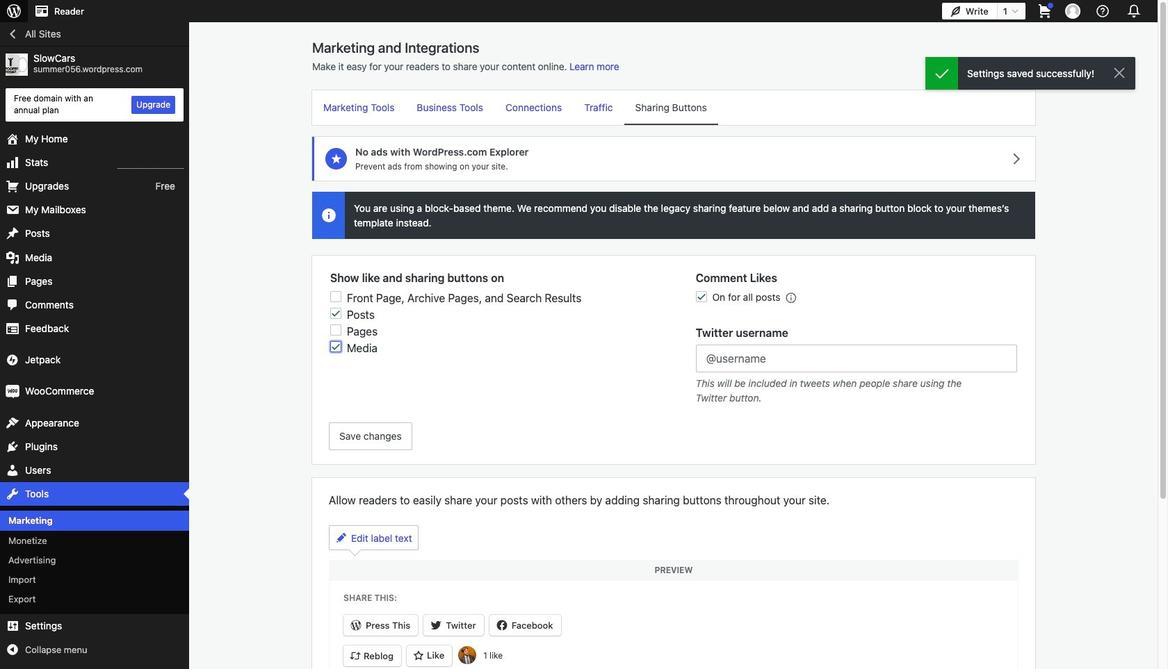 Task type: vqa. For each thing, say whether or not it's contained in the screenshot.
the bottom Notice status
yes



Task type: describe. For each thing, give the bounding box(es) containing it.
highest hourly views 0 image
[[118, 160, 184, 169]]

manage your notifications image
[[1125, 1, 1144, 21]]

help image
[[1095, 3, 1112, 19]]

my profile image
[[1066, 3, 1081, 19]]

2 img image from the top
[[6, 385, 19, 399]]

1 img image from the top
[[6, 354, 19, 368]]

@username text field
[[696, 345, 1018, 373]]



Task type: locate. For each thing, give the bounding box(es) containing it.
manage your sites image
[[6, 3, 22, 19]]

wrapper drop image
[[323, 210, 334, 222]]

my shopping cart image
[[1037, 3, 1054, 19]]

notice status
[[926, 57, 1136, 90], [312, 192, 1036, 240]]

img image
[[6, 354, 19, 368], [6, 385, 19, 399]]

0 vertical spatial notice status
[[926, 57, 1136, 90]]

matt mullenweg image
[[458, 646, 477, 666]]

group
[[308, 270, 674, 357], [674, 270, 1040, 311], [674, 325, 1040, 409]]

dismiss image
[[1112, 65, 1128, 81]]

menu
[[312, 90, 1036, 125]]

1 vertical spatial notice status
[[312, 192, 1036, 240]]

main content
[[308, 39, 1040, 670]]

1 vertical spatial img image
[[6, 385, 19, 399]]

0 vertical spatial img image
[[6, 354, 19, 368]]

None checkbox
[[330, 292, 341, 303]]

None checkbox
[[696, 292, 707, 303], [330, 308, 341, 320], [330, 325, 341, 336], [330, 342, 341, 353], [696, 292, 707, 303], [330, 308, 341, 320], [330, 325, 341, 336], [330, 342, 341, 353]]



